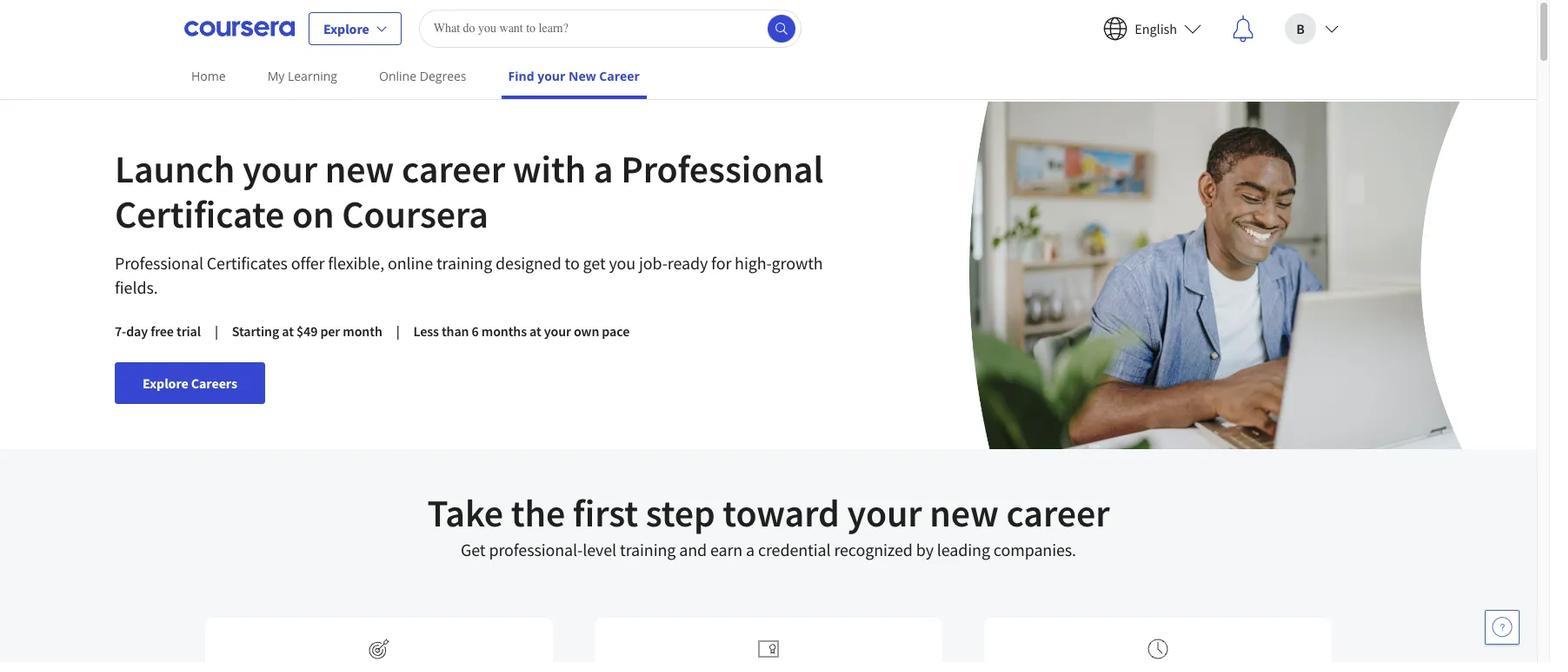 Task type: describe. For each thing, give the bounding box(es) containing it.
ready
[[668, 252, 708, 274]]

certificate
[[115, 190, 285, 238]]

home link
[[184, 57, 233, 96]]

online degrees link
[[372, 57, 474, 96]]

online degrees
[[379, 68, 467, 84]]

offer
[[291, 252, 325, 274]]

and
[[679, 539, 707, 561]]

level
[[583, 539, 617, 561]]

new inside take the first step toward your new career get professional-level training and earn a credential recognized by leading companies.
[[930, 490, 999, 537]]

your inside take the first step toward your new career get professional-level training and earn a credential recognized by leading companies.
[[847, 490, 922, 537]]

certificates
[[207, 252, 288, 274]]

get
[[461, 539, 486, 561]]

7-
[[115, 323, 126, 340]]

you
[[609, 252, 636, 274]]

new
[[569, 68, 596, 84]]

a inside 'launch your new career with a professional certificate on coursera'
[[594, 145, 614, 193]]

my learning
[[268, 68, 337, 84]]

job-
[[639, 252, 668, 274]]

2 at from the left
[[530, 323, 542, 340]]

month | less
[[343, 323, 439, 340]]

toward
[[723, 490, 840, 537]]

coursera image
[[184, 14, 295, 42]]

take
[[427, 490, 504, 537]]

learning
[[288, 68, 337, 84]]

coursera
[[342, 190, 489, 238]]

own
[[574, 323, 599, 340]]

fields.
[[115, 277, 158, 298]]

find your new career
[[508, 68, 640, 84]]

pace
[[602, 323, 630, 340]]

english
[[1135, 20, 1178, 37]]

training inside the professional certificates offer flexible, online training designed to get you job-ready for high-growth fields.
[[436, 252, 492, 274]]

career
[[599, 68, 640, 84]]

credential
[[758, 539, 831, 561]]

the
[[511, 490, 565, 537]]

step
[[646, 490, 715, 537]]

with
[[513, 145, 586, 193]]

than
[[442, 323, 469, 340]]

6
[[472, 323, 479, 340]]

explore for explore careers
[[143, 375, 188, 392]]

$49
[[297, 323, 318, 340]]

explore for explore
[[324, 20, 369, 37]]

earn
[[710, 539, 743, 561]]

take the first step toward your new career get professional-level training and earn a credential recognized by leading companies.
[[427, 490, 1110, 561]]



Task type: locate. For each thing, give the bounding box(es) containing it.
help center image
[[1492, 617, 1513, 638]]

high-
[[735, 252, 772, 274]]

growth
[[772, 252, 823, 274]]

for
[[711, 252, 732, 274]]

1 vertical spatial new
[[930, 490, 999, 537]]

free
[[151, 323, 174, 340]]

1 horizontal spatial a
[[746, 539, 755, 561]]

trial | starting
[[177, 323, 279, 340]]

1 vertical spatial career
[[1007, 490, 1110, 537]]

professional
[[621, 145, 824, 193], [115, 252, 203, 274]]

1 vertical spatial professional
[[115, 252, 203, 274]]

1 at from the left
[[282, 323, 294, 340]]

1 vertical spatial training
[[620, 539, 676, 561]]

explore left careers
[[143, 375, 188, 392]]

0 vertical spatial a
[[594, 145, 614, 193]]

career
[[402, 145, 505, 193], [1007, 490, 1110, 537]]

per
[[320, 323, 340, 340]]

training right online on the left of page
[[436, 252, 492, 274]]

0 horizontal spatial training
[[436, 252, 492, 274]]

launch your new career with a professional certificate on coursera
[[115, 145, 824, 238]]

0 vertical spatial training
[[436, 252, 492, 274]]

0 vertical spatial explore
[[324, 20, 369, 37]]

training
[[436, 252, 492, 274], [620, 539, 676, 561]]

day
[[126, 323, 148, 340]]

1 vertical spatial explore
[[143, 375, 188, 392]]

What do you want to learn? text field
[[419, 9, 802, 47]]

careers
[[191, 375, 237, 392]]

b button
[[1271, 0, 1353, 56]]

a right with in the top left of the page
[[594, 145, 614, 193]]

your inside 'launch your new career with a professional certificate on coursera'
[[243, 145, 317, 193]]

a
[[594, 145, 614, 193], [746, 539, 755, 561]]

to
[[565, 252, 580, 274]]

1 horizontal spatial professional
[[621, 145, 824, 193]]

training left and at the left of page
[[620, 539, 676, 561]]

1 horizontal spatial at
[[530, 323, 542, 340]]

leading
[[937, 539, 991, 561]]

0 horizontal spatial a
[[594, 145, 614, 193]]

0 vertical spatial new
[[325, 145, 394, 193]]

new
[[325, 145, 394, 193], [930, 490, 999, 537]]

0 vertical spatial career
[[402, 145, 505, 193]]

professional-
[[489, 539, 583, 561]]

explore careers
[[143, 375, 237, 392]]

my
[[268, 68, 285, 84]]

explore up learning
[[324, 20, 369, 37]]

online
[[379, 68, 417, 84]]

0 horizontal spatial new
[[325, 145, 394, 193]]

1 vertical spatial a
[[746, 539, 755, 561]]

0 horizontal spatial explore
[[143, 375, 188, 392]]

7-day free trial | starting at $49 per month | less than 6 months at your own pace
[[115, 323, 630, 340]]

get
[[583, 252, 606, 274]]

find your new career link
[[501, 57, 647, 99]]

explore inside explore careers link
[[143, 375, 188, 392]]

by
[[916, 539, 934, 561]]

find
[[508, 68, 534, 84]]

professional certificates offer flexible, online training designed to get you job-ready for high-growth fields.
[[115, 252, 823, 298]]

launch
[[115, 145, 235, 193]]

None search field
[[419, 9, 802, 47]]

explore careers link
[[115, 363, 265, 404]]

home
[[191, 68, 226, 84]]

1 horizontal spatial training
[[620, 539, 676, 561]]

months
[[482, 323, 527, 340]]

online
[[388, 252, 433, 274]]

0 horizontal spatial career
[[402, 145, 505, 193]]

career inside take the first step toward your new career get professional-level training and earn a credential recognized by leading companies.
[[1007, 490, 1110, 537]]

0 vertical spatial professional
[[621, 145, 824, 193]]

a right earn
[[746, 539, 755, 561]]

b
[[1297, 20, 1305, 37]]

career inside 'launch your new career with a professional certificate on coursera'
[[402, 145, 505, 193]]

companies.
[[994, 539, 1077, 561]]

degrees
[[420, 68, 467, 84]]

0 horizontal spatial at
[[282, 323, 294, 340]]

professional inside the professional certificates offer flexible, online training designed to get you job-ready for high-growth fields.
[[115, 252, 203, 274]]

1 horizontal spatial career
[[1007, 490, 1110, 537]]

recognized
[[834, 539, 913, 561]]

at left $49
[[282, 323, 294, 340]]

explore inside explore popup button
[[324, 20, 369, 37]]

1 horizontal spatial explore
[[324, 20, 369, 37]]

explore button
[[309, 12, 402, 45]]

explore
[[324, 20, 369, 37], [143, 375, 188, 392]]

on
[[292, 190, 334, 238]]

at right months
[[530, 323, 542, 340]]

first
[[573, 490, 638, 537]]

designed
[[496, 252, 562, 274]]

english button
[[1090, 0, 1216, 56]]

0 horizontal spatial professional
[[115, 252, 203, 274]]

flexible,
[[328, 252, 384, 274]]

training inside take the first step toward your new career get professional-level training and earn a credential recognized by leading companies.
[[620, 539, 676, 561]]

a inside take the first step toward your new career get professional-level training and earn a credential recognized by leading companies.
[[746, 539, 755, 561]]

my learning link
[[261, 57, 344, 96]]

professional inside 'launch your new career with a professional certificate on coursera'
[[621, 145, 824, 193]]

your
[[538, 68, 566, 84], [243, 145, 317, 193], [544, 323, 571, 340], [847, 490, 922, 537]]

at
[[282, 323, 294, 340], [530, 323, 542, 340]]

1 horizontal spatial new
[[930, 490, 999, 537]]

new inside 'launch your new career with a professional certificate on coursera'
[[325, 145, 394, 193]]



Task type: vqa. For each thing, say whether or not it's contained in the screenshot.
the College
no



